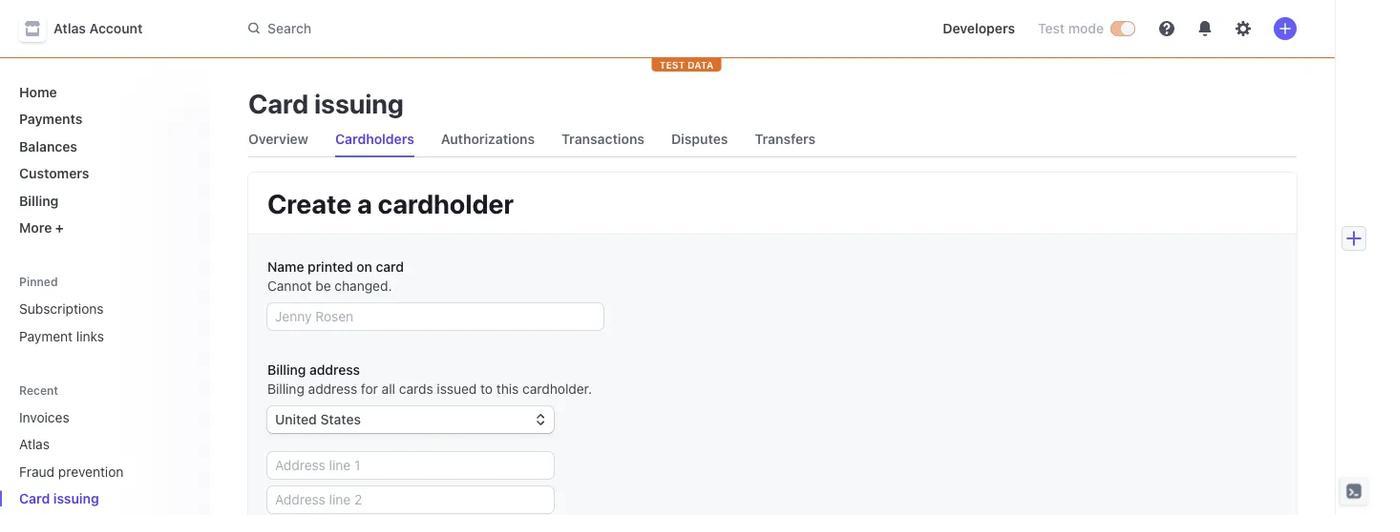 Task type: locate. For each thing, give the bounding box(es) containing it.
atlas
[[53, 21, 86, 36], [19, 437, 50, 453]]

on
[[357, 259, 372, 275]]

united states
[[275, 412, 361, 428]]

more
[[19, 220, 52, 236]]

printed
[[308, 259, 353, 275]]

0 horizontal spatial card
[[19, 491, 50, 507]]

issuing inside the recent element
[[53, 491, 99, 507]]

this
[[496, 381, 519, 397]]

disputes
[[671, 131, 728, 147]]

atlas account
[[53, 21, 143, 36]]

1 vertical spatial billing
[[267, 362, 306, 378]]

1 vertical spatial card issuing
[[19, 491, 99, 507]]

card issuing down fraud prevention
[[19, 491, 99, 507]]

pinned
[[19, 275, 58, 289]]

create
[[267, 188, 352, 219]]

1 horizontal spatial issuing
[[314, 87, 404, 119]]

1 vertical spatial card
[[19, 491, 50, 507]]

a
[[357, 188, 372, 219]]

subscriptions
[[19, 301, 104, 317]]

issuing up cardholders
[[314, 87, 404, 119]]

cardholders link
[[328, 126, 422, 153]]

0 vertical spatial card
[[248, 87, 309, 119]]

issuing
[[314, 87, 404, 119], [53, 491, 99, 507]]

be
[[315, 278, 331, 294]]

1 vertical spatial issuing
[[53, 491, 99, 507]]

Search search field
[[237, 11, 775, 46]]

billing
[[19, 193, 59, 209], [267, 362, 306, 378], [267, 381, 304, 397]]

address
[[309, 362, 360, 378], [308, 381, 357, 397]]

subscriptions link
[[11, 294, 195, 325]]

0 vertical spatial atlas
[[53, 21, 86, 36]]

help image
[[1159, 21, 1175, 36]]

transactions link
[[554, 126, 652, 153]]

card
[[376, 259, 404, 275]]

transfers
[[755, 131, 816, 147]]

test data
[[659, 59, 714, 70]]

0 horizontal spatial atlas
[[19, 437, 50, 453]]

1 horizontal spatial card issuing
[[248, 87, 404, 119]]

atlas inside the recent element
[[19, 437, 50, 453]]

home link
[[11, 76, 195, 107]]

atlas link
[[11, 429, 168, 460]]

tab list
[[241, 122, 1297, 158]]

united states button
[[267, 407, 554, 434]]

test
[[659, 59, 685, 70]]

1 vertical spatial address
[[308, 381, 357, 397]]

billing inside core navigation links element
[[19, 193, 59, 209]]

card down fraud
[[19, 491, 50, 507]]

atlas up fraud
[[19, 437, 50, 453]]

authorizations link
[[433, 126, 542, 153]]

card issuing up overview
[[248, 87, 404, 119]]

atlas for atlas account
[[53, 21, 86, 36]]

card up overview
[[248, 87, 309, 119]]

test mode
[[1038, 21, 1104, 36]]

more +
[[19, 220, 64, 236]]

atlas inside button
[[53, 21, 86, 36]]

developers link
[[935, 13, 1023, 44]]

for
[[361, 381, 378, 397]]

atlas left account
[[53, 21, 86, 36]]

overview link
[[241, 126, 316, 153]]

0 vertical spatial billing
[[19, 193, 59, 209]]

name printed on card cannot be changed.
[[267, 259, 404, 294]]

home
[[19, 84, 57, 100]]

issuing down fraud prevention
[[53, 491, 99, 507]]

1 horizontal spatial atlas
[[53, 21, 86, 36]]

payment
[[19, 328, 73, 344]]

balances link
[[11, 131, 195, 162]]

1 vertical spatial atlas
[[19, 437, 50, 453]]

settings image
[[1236, 21, 1251, 36]]

2 vertical spatial billing
[[267, 381, 304, 397]]

0 horizontal spatial card issuing
[[19, 491, 99, 507]]

pinned navigation links element
[[11, 274, 195, 352]]

test
[[1038, 21, 1065, 36]]

card issuing
[[248, 87, 404, 119], [19, 491, 99, 507]]

+
[[55, 220, 64, 236]]

payment links
[[19, 328, 104, 344]]

cards
[[399, 381, 433, 397]]

invoices
[[19, 410, 69, 425]]

payments
[[19, 111, 82, 127]]

card issuing link
[[11, 484, 168, 515]]

card
[[248, 87, 309, 119], [19, 491, 50, 507]]

0 horizontal spatial issuing
[[53, 491, 99, 507]]

1 horizontal spatial card
[[248, 87, 309, 119]]

fraud prevention
[[19, 464, 124, 480]]

links
[[76, 328, 104, 344]]



Task type: describe. For each thing, give the bounding box(es) containing it.
united
[[275, 412, 317, 428]]

name
[[267, 259, 304, 275]]

0 vertical spatial issuing
[[314, 87, 404, 119]]

fraud
[[19, 464, 55, 480]]

customers
[[19, 166, 89, 181]]

overview
[[248, 131, 308, 147]]

card inside the recent element
[[19, 491, 50, 507]]

payments link
[[11, 104, 195, 135]]

authorizations
[[441, 131, 535, 147]]

Search text field
[[237, 11, 775, 46]]

core navigation links element
[[11, 76, 195, 243]]

card issuing inside the recent element
[[19, 491, 99, 507]]

billing for billing address billing address for all cards issued to this cardholder.
[[267, 362, 306, 378]]

recent
[[19, 384, 58, 397]]

states
[[320, 412, 361, 428]]

Name printed on card text field
[[267, 304, 603, 330]]

create a cardholder
[[267, 188, 514, 219]]

0 vertical spatial address
[[309, 362, 360, 378]]

developers
[[943, 21, 1015, 36]]

billing link
[[11, 185, 195, 216]]

Address line 2 text field
[[267, 487, 554, 514]]

transfers link
[[747, 126, 823, 153]]

to
[[480, 381, 493, 397]]

atlas for atlas
[[19, 437, 50, 453]]

billing address billing address for all cards issued to this cardholder.
[[267, 362, 592, 397]]

data
[[687, 59, 714, 70]]

transactions
[[562, 131, 645, 147]]

cannot
[[267, 278, 312, 294]]

payment links link
[[11, 321, 195, 352]]

mode
[[1068, 21, 1104, 36]]

recent element
[[0, 402, 210, 516]]

cardholder
[[378, 188, 514, 219]]

atlas account button
[[19, 15, 162, 42]]

customers link
[[11, 158, 195, 189]]

all
[[382, 381, 395, 397]]

balances
[[19, 138, 77, 154]]

tab list containing overview
[[241, 122, 1297, 158]]

invoices link
[[11, 402, 168, 433]]

cardholder.
[[522, 381, 592, 397]]

billing for billing
[[19, 193, 59, 209]]

changed.
[[335, 278, 392, 294]]

prevention
[[58, 464, 124, 480]]

fraud prevention link
[[11, 456, 168, 487]]

disputes link
[[664, 126, 736, 153]]

account
[[89, 21, 143, 36]]

0 vertical spatial card issuing
[[248, 87, 404, 119]]

recent navigation links element
[[0, 382, 210, 516]]

cardholders
[[335, 131, 414, 147]]

Address line 1 text field
[[267, 453, 554, 479]]

search
[[267, 20, 311, 36]]

notifications image
[[1197, 21, 1213, 36]]

issued
[[437, 381, 477, 397]]

pinned element
[[11, 294, 195, 352]]



Task type: vqa. For each thing, say whether or not it's contained in the screenshot.
the top the Card issuing
yes



